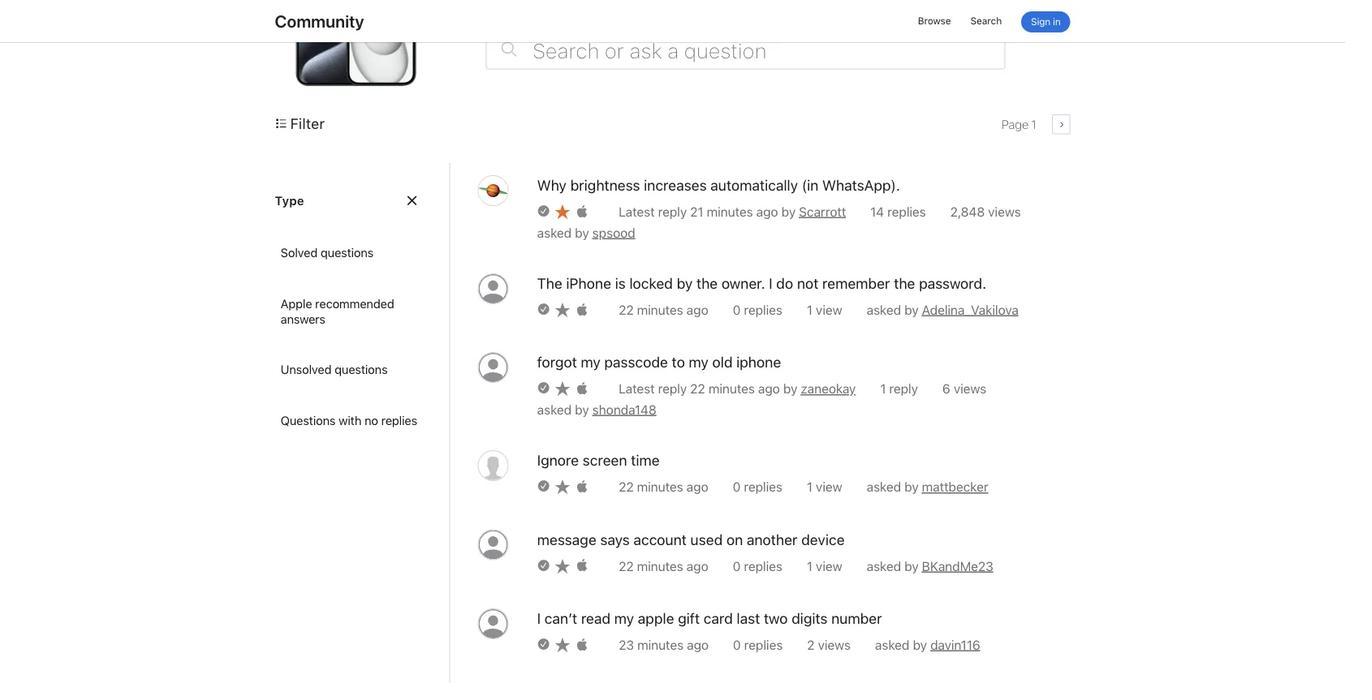 Task type: locate. For each thing, give the bounding box(es) containing it.
14 replies
[[870, 204, 926, 220]]

account
[[633, 531, 687, 549]]

0 replies inside the "the iphone is locked by the owner. i do not remember the password." element
[[733, 302, 782, 318]]

22 minutes ago inside message says account used on another device element
[[618, 559, 708, 574]]

apple
[[638, 610, 674, 628]]

asked inside the "the iphone is locked by the owner. i do not remember the password." element
[[867, 302, 901, 318]]

1 vertical spatial questions
[[335, 363, 388, 377]]

22 down time
[[618, 480, 634, 495]]

0 horizontal spatial views
[[818, 638, 851, 653]]

ignore screen time link
[[537, 451, 659, 472]]

by left shonda148
[[575, 402, 589, 418]]

view inside message says account used on another device element
[[816, 559, 842, 574]]

0 vertical spatial latest
[[618, 204, 655, 220]]

0 replies down another
[[733, 559, 782, 574]]

22 down is
[[618, 302, 634, 318]]

ago down iphone
[[758, 381, 780, 397]]

1 vertical spatial view
[[816, 480, 842, 495]]

ago inside the "the iphone is locked by the owner. i do not remember the password." element
[[686, 302, 708, 318]]

★ inside message says account used on another device element
[[555, 557, 570, 576]]

view for owner.
[[816, 302, 842, 318]]

22 minutes ago down the account
[[618, 559, 708, 574]]

i inside "link"
[[769, 275, 772, 293]]

1 vertical spatial 22 minutes ago
[[618, 480, 708, 495]]

2 vertical spatial 1 view
[[807, 559, 842, 574]]

3 22 minutes ago from the top
[[618, 559, 708, 574]]

by left the scarrott on the right top of the page
[[781, 204, 796, 220]]

0 vertical spatial i
[[769, 275, 772, 293]]

1 inside "forgot my passcode to my old iphone" 'element'
[[880, 381, 886, 397]]

0 replies inside message says account used on another device element
[[733, 559, 782, 574]]

davin116 button
[[930, 636, 980, 655]]

ago down message says account used on another device link
[[686, 559, 708, 574]]

minutes for account
[[637, 559, 683, 574]]

replies inside i can't read my apple gift card last two digits number element
[[744, 638, 783, 653]]

recommended
[[315, 296, 394, 311]]

views right 6
[[954, 381, 986, 397]]

my
[[581, 354, 600, 372], [689, 354, 708, 372], [614, 610, 634, 628]]

★ down ignore
[[555, 478, 570, 497]]

community
[[275, 11, 364, 31]]

22 minutes ago down time
[[618, 480, 708, 495]]

asked for message says account used on another device
[[867, 559, 901, 574]]

replies inside ignore screen time element
[[744, 480, 782, 495]]

1 horizontal spatial views
[[954, 381, 986, 397]]

view
[[816, 302, 842, 318], [816, 480, 842, 495], [816, 559, 842, 574]]

the iphone is locked by the owner. i do not remember the password. link
[[537, 273, 986, 295]]

1 right page
[[1031, 117, 1036, 132]]

view down device
[[816, 559, 842, 574]]

22 minutes ago inside the "the iphone is locked by the owner. i do not remember the password." element
[[618, 302, 708, 318]]

iphone
[[566, 275, 611, 293]]

ago inside message says account used on another device element
[[686, 559, 708, 574]]

0 vertical spatial questions
[[320, 245, 373, 260]]

spsood image
[[478, 175, 509, 206]]

says
[[600, 531, 630, 549]]

1 down device
[[807, 559, 812, 574]]

unsolved
[[280, 363, 331, 377]]

questions inside button
[[335, 363, 388, 377]]

★ inside ignore screen time element
[[555, 478, 570, 497]]

1 1 view from the top
[[807, 302, 842, 318]]

standalone image
[[575, 205, 589, 221], [537, 206, 550, 218], [575, 303, 589, 319], [537, 305, 550, 316], [575, 382, 589, 398], [575, 638, 589, 655], [537, 640, 550, 651]]

2 latest from the top
[[618, 381, 655, 397]]

my right to
[[689, 354, 708, 372]]

standalone image down 'the'
[[537, 305, 550, 316]]

1 horizontal spatial the
[[894, 275, 915, 293]]

2 0 from the top
[[733, 480, 740, 495]]

0 vertical spatial 1 view
[[807, 302, 842, 318]]

1 inside the "the iphone is locked by the owner. i do not remember the password." element
[[807, 302, 812, 318]]

community link
[[275, 11, 364, 31]]

23
[[618, 638, 634, 653]]

views for forgot my passcode to my old iphone
[[954, 381, 986, 397]]

the iphone is locked by the owner. i do not remember the password. element
[[478, 273, 1067, 353]]

22
[[618, 302, 634, 318], [690, 381, 705, 397], [618, 480, 634, 495], [618, 559, 634, 574]]

latest up spsood
[[618, 204, 655, 220]]

22 inside "forgot my passcode to my old iphone" 'element'
[[690, 381, 705, 397]]

0 horizontal spatial i
[[537, 610, 541, 628]]

★ down the message
[[555, 557, 570, 576]]

minutes inside message says account used on another device element
[[637, 559, 683, 574]]

0 horizontal spatial the
[[696, 275, 718, 293]]

browse
[[918, 15, 951, 27]]

asked down forgot
[[537, 402, 572, 418]]

message says account used on another device
[[537, 531, 845, 549]]

1 view down device
[[807, 559, 842, 574]]

i
[[769, 275, 772, 293], [537, 610, 541, 628]]

by inside i can't read my apple gift card last two digits number element
[[913, 638, 927, 653]]

14
[[870, 204, 884, 220]]

why
[[537, 177, 566, 194]]

★
[[555, 203, 570, 221], [555, 301, 570, 319], [555, 380, 570, 398], [555, 478, 570, 497], [555, 557, 570, 576], [555, 636, 570, 655]]

1 22 minutes ago from the top
[[618, 302, 708, 318]]

mattbecker image
[[478, 451, 509, 482]]

ago inside i can't read my apple gift card last two digits number element
[[687, 638, 709, 653]]

no
[[364, 413, 378, 428]]

minutes inside the "the iphone is locked by the owner. i do not remember the password." element
[[637, 302, 683, 318]]

4 0 from the top
[[733, 638, 741, 653]]

★ down can't
[[555, 636, 570, 655]]

questions inside button
[[320, 245, 373, 260]]

2 vertical spatial 22 minutes ago
[[618, 559, 708, 574]]

can't
[[544, 610, 577, 628]]

replies inside message says account used on another device element
[[744, 559, 782, 574]]

i can't read my apple gift card last two digits number link
[[537, 609, 882, 630]]

questions for solved questions
[[320, 245, 373, 260]]

★ for i
[[555, 636, 570, 655]]

0 vertical spatial 22 minutes ago
[[618, 302, 708, 318]]

0 vertical spatial view
[[816, 302, 842, 318]]

★ for forgot
[[555, 380, 570, 398]]

3 view from the top
[[816, 559, 842, 574]]

0 down owner.
[[733, 302, 740, 318]]

2 0 replies from the top
[[733, 480, 782, 495]]

2 view from the top
[[816, 480, 842, 495]]

5 ★ from the top
[[555, 557, 570, 576]]

the
[[696, 275, 718, 293], [894, 275, 915, 293]]

2 the from the left
[[894, 275, 915, 293]]

minutes for time
[[637, 480, 683, 495]]

22 for is
[[618, 302, 634, 318]]

asked inside message says account used on another device element
[[867, 559, 901, 574]]

asked inside ignore screen time element
[[867, 480, 901, 495]]

1 reply
[[880, 381, 918, 397]]

solved
[[280, 245, 317, 260]]

asked
[[537, 225, 572, 241], [867, 302, 901, 318], [537, 402, 572, 418], [867, 480, 901, 495], [867, 559, 901, 574], [875, 638, 909, 653]]

ago up message says account used on another device
[[686, 480, 708, 495]]

0 up on
[[733, 480, 740, 495]]

0 inside the "the iphone is locked by the owner. i do not remember the password." element
[[733, 302, 740, 318]]

by left davin116
[[913, 638, 927, 653]]

1 for the iphone is locked by the owner. i do not remember the password.
[[807, 302, 812, 318]]

2 1 view from the top
[[807, 480, 842, 495]]

6
[[942, 381, 950, 397]]

0 for the
[[733, 302, 740, 318]]

bkandme23 image
[[478, 530, 509, 561]]

asked inside i can't read my apple gift card last two digits number element
[[875, 638, 909, 653]]

standalone image for forgot
[[537, 384, 550, 395]]

1 horizontal spatial my
[[614, 610, 634, 628]]

shonda148 image
[[478, 353, 509, 383]]

replies down the iphone is locked by the owner. i do not remember the password. "link"
[[744, 302, 782, 318]]

reply inside the why brightness increases automatically (in whatsapp). element
[[658, 204, 687, 220]]

group
[[272, 235, 425, 439]]

0
[[733, 302, 740, 318], [733, 480, 740, 495], [733, 559, 740, 574], [733, 638, 741, 653]]

questions up no
[[335, 363, 388, 377]]

1 0 replies from the top
[[733, 302, 782, 318]]

1 ★ from the top
[[555, 203, 570, 221]]

latest reply 22 minutes ago by zaneokay
[[618, 381, 856, 397]]

1 0 from the top
[[733, 302, 740, 318]]

replies for the iphone is locked by the owner. i do not remember the password.
[[744, 302, 782, 318]]

views inside 2,848 views asked by spsood
[[988, 204, 1021, 220]]

1 view up device
[[807, 480, 842, 495]]

the left owner.
[[696, 275, 718, 293]]

minutes down the account
[[637, 559, 683, 574]]

replies inside the "the iphone is locked by the owner. i do not remember the password." element
[[744, 302, 782, 318]]

latest for passcode
[[618, 381, 655, 397]]

questions for unsolved questions
[[335, 363, 388, 377]]

my right forgot
[[581, 354, 600, 372]]

1 inside message says account used on another device element
[[807, 559, 812, 574]]

0 replies inside i can't read my apple gift card last two digits number element
[[733, 638, 783, 653]]

2 22 minutes ago from the top
[[618, 480, 708, 495]]

standalone image
[[537, 384, 550, 395], [575, 480, 589, 497], [537, 482, 550, 493], [575, 559, 589, 576], [537, 561, 550, 572]]

1 view inside ignore screen time element
[[807, 480, 842, 495]]

replies inside the why brightness increases automatically (in whatsapp). element
[[887, 204, 926, 220]]

my up 23
[[614, 610, 634, 628]]

standalone image inside "forgot my passcode to my old iphone" 'element'
[[575, 382, 589, 398]]

in
[[1053, 16, 1061, 28]]

22 inside ignore screen time element
[[618, 480, 634, 495]]

minutes down the "apple"
[[637, 638, 683, 653]]

minutes down 'old' on the bottom right
[[708, 381, 755, 397]]

1 down not
[[807, 302, 812, 318]]

latest inside "forgot my passcode to my old iphone" 'element'
[[618, 381, 655, 397]]

21
[[690, 204, 703, 220]]

0 down on
[[733, 559, 740, 574]]

2 horizontal spatial my
[[689, 354, 708, 372]]

★ inside the why brightness increases automatically (in whatsapp). element
[[555, 203, 570, 221]]

ago up forgot my passcode to my old iphone
[[686, 302, 708, 318]]

★ for ignore
[[555, 478, 570, 497]]

minutes inside ignore screen time element
[[637, 480, 683, 495]]

asked down number
[[875, 638, 909, 653]]

1 inside ignore screen time element
[[807, 480, 812, 495]]

1 view inside the "the iphone is locked by the owner. i do not remember the password." element
[[807, 302, 842, 318]]

asked up number
[[867, 559, 901, 574]]

reply
[[658, 204, 687, 220], [658, 381, 687, 397], [889, 381, 918, 397]]

browse link
[[918, 12, 951, 30]]

0 replies up another
[[733, 480, 782, 495]]

unsolved questions
[[280, 363, 388, 377]]

latest inside the why brightness increases automatically (in whatsapp). element
[[618, 204, 655, 220]]

22 minutes ago for account
[[618, 559, 708, 574]]

3 ★ from the top
[[555, 380, 570, 398]]

device
[[801, 531, 845, 549]]

22 minutes ago down locked
[[618, 302, 708, 318]]

asked inside 2,848 views asked by spsood
[[537, 225, 572, 241]]

1 vertical spatial 1 view
[[807, 480, 842, 495]]

0 down "last" at bottom
[[733, 638, 741, 653]]

0 replies down the iphone is locked by the owner. i do not remember the password. "link"
[[733, 302, 782, 318]]

by left bkandme23
[[904, 559, 919, 574]]

6 views asked by shonda148
[[537, 381, 986, 418]]

★ inside "forgot my passcode to my old iphone" 'element'
[[555, 380, 570, 398]]

2 ★ from the top
[[555, 301, 570, 319]]

views inside the 6 views asked by shonda148
[[954, 381, 986, 397]]

replies right no
[[381, 413, 417, 428]]

minutes for is
[[637, 302, 683, 318]]

questions
[[320, 245, 373, 260], [335, 363, 388, 377]]

1 right zaneokay
[[880, 381, 886, 397]]

★ down 'the'
[[555, 301, 570, 319]]

22 down forgot my passcode to my old iphone link
[[690, 381, 705, 397]]

filter button
[[275, 114, 325, 135]]

★ down why
[[555, 203, 570, 221]]

page 1
[[1002, 117, 1036, 132]]

3 0 replies from the top
[[733, 559, 782, 574]]

by inside message says account used on another device element
[[904, 559, 919, 574]]

asked down why
[[537, 225, 572, 241]]

0 horizontal spatial my
[[581, 354, 600, 372]]

questions with no replies
[[280, 413, 417, 428]]

i can't read my apple gift card last two digits number
[[537, 610, 882, 628]]

digits
[[791, 610, 827, 628]]

ago down gift
[[687, 638, 709, 653]]

latest
[[618, 204, 655, 220], [618, 381, 655, 397]]

ago for read
[[687, 638, 709, 653]]

why brightness increases automatically (in whatsapp). element
[[478, 175, 1067, 273]]

22 inside message says account used on another device element
[[618, 559, 634, 574]]

the up asked by adelina_vakilova
[[894, 275, 915, 293]]

spsood
[[592, 225, 635, 241]]

1 view from the top
[[816, 302, 842, 318]]

by
[[781, 204, 796, 220], [575, 225, 589, 241], [677, 275, 693, 293], [904, 302, 919, 318], [783, 381, 797, 397], [575, 402, 589, 418], [904, 480, 919, 495], [904, 559, 919, 574], [913, 638, 927, 653]]

minutes
[[707, 204, 753, 220], [637, 302, 683, 318], [708, 381, 755, 397], [637, 480, 683, 495], [637, 559, 683, 574], [637, 638, 683, 653]]

standalone image down iphone
[[575, 303, 589, 319]]

standalone image down read
[[575, 638, 589, 655]]

search
[[971, 15, 1002, 27]]

iphone
[[736, 354, 781, 372]]

2 vertical spatial views
[[818, 638, 851, 653]]

22 inside the "the iphone is locked by the owner. i do not remember the password." element
[[618, 302, 634, 318]]

1 view down not
[[807, 302, 842, 318]]

minutes down locked
[[637, 302, 683, 318]]

★ for why
[[555, 203, 570, 221]]

minutes down time
[[637, 480, 683, 495]]

reply down to
[[658, 381, 687, 397]]

standalone image down brightness
[[575, 205, 589, 221]]

i left can't
[[537, 610, 541, 628]]

3 1 view from the top
[[807, 559, 842, 574]]

zaneokay
[[801, 381, 856, 397]]

0 inside ignore screen time element
[[733, 480, 740, 495]]

forgot my passcode to my old iphone element
[[478, 353, 1067, 451]]

by inside the 6 views asked by shonda148
[[575, 402, 589, 418]]

spsood button
[[592, 223, 635, 243]]

search link
[[971, 12, 1002, 30]]

view for device
[[816, 559, 842, 574]]

6 ★ from the top
[[555, 636, 570, 655]]

0 replies down "last" at bottom
[[733, 638, 783, 653]]

3 0 from the top
[[733, 559, 740, 574]]

why brightness increases automatically (in whatsapp). link
[[537, 175, 900, 197]]

view up device
[[816, 480, 842, 495]]

★ down forgot
[[555, 380, 570, 398]]

reply for passcode
[[658, 381, 687, 397]]

latest up shonda148
[[618, 381, 655, 397]]

apple recommended answers button
[[276, 289, 418, 334]]

reply left 21
[[658, 204, 687, 220]]

★ inside the "the iphone is locked by the owner. i do not remember the password." element
[[555, 301, 570, 319]]

1 vertical spatial latest
[[618, 381, 655, 397]]

22 minutes ago inside ignore screen time element
[[618, 480, 708, 495]]

bkandme23
[[922, 559, 993, 574]]

view down not
[[816, 302, 842, 318]]

replies up another
[[744, 480, 782, 495]]

last
[[737, 610, 760, 628]]

answers
[[280, 312, 325, 326]]

replies right 14
[[887, 204, 926, 220]]

by left spsood
[[575, 225, 589, 241]]

by right locked
[[677, 275, 693, 293]]

1 vertical spatial views
[[954, 381, 986, 397]]

minutes down why brightness increases automatically (in whatsapp). link
[[707, 204, 753, 220]]

22 down says
[[618, 559, 634, 574]]

by inside 2,848 views asked by spsood
[[575, 225, 589, 241]]

asked down "remember"
[[867, 302, 901, 318]]

sign in
[[1031, 16, 1061, 28]]

ago inside ignore screen time element
[[686, 480, 708, 495]]

0 inside message says account used on another device element
[[733, 559, 740, 574]]

1 horizontal spatial i
[[769, 275, 772, 293]]

asked by mattbecker
[[867, 480, 988, 495]]

★ inside i can't read my apple gift card last two digits number element
[[555, 636, 570, 655]]

view inside the "the iphone is locked by the owner. i do not remember the password." element
[[816, 302, 842, 318]]

★ for the
[[555, 301, 570, 319]]

1 view inside message says account used on another device element
[[807, 559, 842, 574]]

sign in link
[[1021, 11, 1070, 32]]

1 up device
[[807, 480, 812, 495]]

asked left mattbecker
[[867, 480, 901, 495]]

by left mattbecker
[[904, 480, 919, 495]]

ago down automatically
[[756, 204, 778, 220]]

0 inside i can't read my apple gift card last two digits number element
[[733, 638, 741, 653]]

type
[[275, 193, 304, 208]]

minutes inside i can't read my apple gift card last two digits number element
[[637, 638, 683, 653]]

replies down another
[[744, 559, 782, 574]]

1 latest from the top
[[618, 204, 655, 220]]

adelina_vakilova
[[922, 302, 1018, 318]]

i left do in the top right of the page
[[769, 275, 772, 293]]

views right 2,848
[[988, 204, 1021, 220]]

4 0 replies from the top
[[733, 638, 783, 653]]

forgot my passcode to my old iphone
[[537, 354, 781, 372]]

read
[[581, 610, 610, 628]]

1 for message says account used on another device
[[807, 559, 812, 574]]

2 horizontal spatial views
[[988, 204, 1021, 220]]

views inside i can't read my apple gift card last two digits number element
[[818, 638, 851, 653]]

0 vertical spatial views
[[988, 204, 1021, 220]]

questions right solved
[[320, 245, 373, 260]]

22 minutes ago
[[618, 302, 708, 318], [618, 480, 708, 495], [618, 559, 708, 574]]

replies for why brightness increases automatically (in whatsapp).
[[887, 204, 926, 220]]

replies down two
[[744, 638, 783, 653]]

views
[[988, 204, 1021, 220], [954, 381, 986, 397], [818, 638, 851, 653]]

ago inside "forgot my passcode to my old iphone" 'element'
[[758, 381, 780, 397]]

standalone image down forgot
[[575, 382, 589, 398]]

views right 2
[[818, 638, 851, 653]]

2 vertical spatial view
[[816, 559, 842, 574]]

1
[[1031, 117, 1036, 132], [807, 302, 812, 318], [880, 381, 886, 397], [807, 480, 812, 495], [807, 559, 812, 574]]

4 ★ from the top
[[555, 478, 570, 497]]

solved questions
[[280, 245, 373, 260]]



Task type: describe. For each thing, give the bounding box(es) containing it.
minutes inside "forgot my passcode to my old iphone" 'element'
[[708, 381, 755, 397]]

1 view for device
[[807, 559, 842, 574]]

1 for ignore screen time
[[807, 480, 812, 495]]

page
[[1002, 117, 1028, 132]]

davin116
[[930, 638, 980, 653]]

standalone image for ignore
[[537, 482, 550, 493]]

the iphone is locked by the owner. i do not remember the password.
[[537, 275, 986, 293]]

questions
[[280, 413, 335, 428]]

number
[[831, 610, 882, 628]]

card
[[703, 610, 733, 628]]

23 minutes ago
[[618, 638, 709, 653]]

0 replies for card
[[733, 638, 783, 653]]

ago for time
[[686, 480, 708, 495]]

message
[[537, 531, 596, 549]]

views for why brightness increases automatically (in whatsapp).
[[988, 204, 1021, 220]]

passcode
[[604, 354, 668, 372]]

brightness
[[570, 177, 640, 194]]

owner.
[[721, 275, 765, 293]]

replies for ignore screen time
[[744, 480, 782, 495]]

another
[[747, 531, 797, 549]]

is
[[615, 275, 626, 293]]

solved questions button
[[276, 238, 418, 268]]

reply left 6
[[889, 381, 918, 397]]

gift
[[678, 610, 700, 628]]

0 replies for owner.
[[733, 302, 782, 318]]

asked for i can't read my apple gift card last two digits number
[[875, 638, 909, 653]]

used
[[690, 531, 723, 549]]

sign
[[1031, 16, 1050, 28]]

view inside ignore screen time element
[[816, 480, 842, 495]]

shonda148
[[592, 402, 656, 418]]

Apple Community search field
[[486, 30, 1005, 69]]

latest for increases
[[618, 204, 655, 220]]

ignore screen time
[[537, 452, 659, 470]]

mattbecker
[[922, 480, 988, 495]]

0 for another
[[733, 559, 740, 574]]

by left adelina_vakilova
[[904, 302, 919, 318]]

password.
[[919, 275, 986, 293]]

whatsapp).
[[822, 177, 900, 194]]

22 for account
[[618, 559, 634, 574]]

by left zaneokay
[[783, 381, 797, 397]]

on
[[726, 531, 743, 549]]

mattbecker button
[[922, 478, 988, 497]]

0 replies inside ignore screen time element
[[733, 480, 782, 495]]

reply for increases
[[658, 204, 687, 220]]

ago for account
[[686, 559, 708, 574]]

forgot
[[537, 354, 577, 372]]

unsolved questions button
[[276, 355, 418, 385]]

adelina_vakilova image
[[478, 273, 509, 304]]

replies for message says account used on another device
[[744, 559, 782, 574]]

message says account used on another device link
[[537, 530, 845, 551]]

remember
[[822, 275, 890, 293]]

asked inside the 6 views asked by shonda148
[[537, 402, 572, 418]]

time
[[631, 452, 659, 470]]

apple recommended answers
[[280, 296, 394, 326]]

2 views
[[807, 638, 851, 653]]

scarrott button
[[799, 203, 846, 222]]

0 for gift
[[733, 638, 741, 653]]

minutes inside the why brightness increases automatically (in whatsapp). element
[[707, 204, 753, 220]]

ago inside the why brightness increases automatically (in whatsapp). element
[[756, 204, 778, 220]]

1 vertical spatial i
[[537, 610, 541, 628]]

increases
[[644, 177, 707, 194]]

filter
[[290, 115, 325, 133]]

22 minutes ago for time
[[618, 480, 708, 495]]

screen
[[583, 452, 627, 470]]

adelina_vakilova button
[[922, 301, 1018, 320]]

with
[[339, 413, 361, 428]]

latest reply 21 minutes ago by scarrott
[[618, 204, 846, 220]]

Page 1 text field
[[990, 115, 1048, 133]]

replies for i can't read my apple gift card last two digits number
[[744, 638, 783, 653]]

zaneokay button
[[801, 380, 856, 399]]

minutes for read
[[637, 638, 683, 653]]

two
[[764, 610, 788, 628]]

asked by adelina_vakilova
[[867, 302, 1018, 318]]

group containing solved questions
[[272, 235, 425, 439]]

ignore
[[537, 452, 579, 470]]

0 replies for device
[[733, 559, 782, 574]]

replies inside button
[[381, 413, 417, 428]]

forgot my passcode to my old iphone link
[[537, 353, 781, 374]]

(in
[[802, 177, 818, 194]]

ago for is
[[686, 302, 708, 318]]

ignore screen time element
[[478, 451, 1067, 530]]

1 inside 'text field'
[[1031, 117, 1036, 132]]

davin116 image
[[478, 609, 509, 640]]

2,848
[[950, 204, 985, 220]]

not
[[797, 275, 818, 293]]

the
[[537, 275, 562, 293]]

by inside ignore screen time element
[[904, 480, 919, 495]]

shonda148 button
[[592, 401, 656, 420]]

standalone image down why
[[537, 206, 550, 218]]

bkandme23 button
[[922, 557, 993, 576]]

asked for ignore screen time
[[867, 480, 901, 495]]

★ for message
[[555, 557, 570, 576]]

apple
[[280, 296, 312, 311]]

asked by davin116
[[875, 638, 980, 653]]

standalone image for message
[[537, 561, 550, 572]]

to
[[672, 354, 685, 372]]

old
[[712, 354, 732, 372]]

questions with no replies button
[[276, 406, 418, 436]]

2
[[807, 638, 815, 653]]

i can't read my apple gift card last two digits number element
[[478, 609, 1067, 684]]

why brightness increases automatically (in whatsapp).
[[537, 177, 900, 194]]

automatically
[[710, 177, 798, 194]]

locked
[[629, 275, 673, 293]]

type button
[[275, 192, 428, 209]]

22 for time
[[618, 480, 634, 495]]

1 the from the left
[[696, 275, 718, 293]]

asked for the iphone is locked by the owner. i do not remember the password.
[[867, 302, 901, 318]]

scarrott
[[799, 204, 846, 220]]

22 minutes ago for is
[[618, 302, 708, 318]]

standalone image down can't
[[537, 640, 550, 651]]

Search or ask a question text field
[[486, 30, 1005, 69]]

asked by bkandme23
[[867, 559, 993, 574]]

by inside "link"
[[677, 275, 693, 293]]

message says account used on another device element
[[478, 530, 1067, 609]]

1 view for owner.
[[807, 302, 842, 318]]



Task type: vqa. For each thing, say whether or not it's contained in the screenshot.


